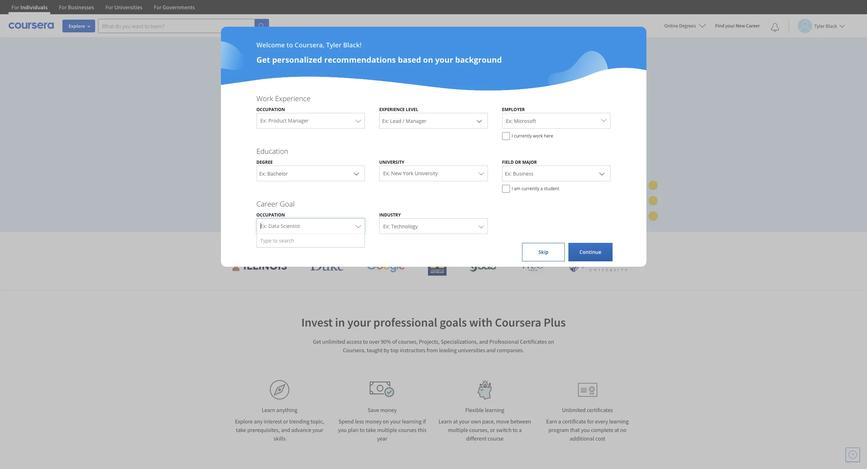 Task type: describe. For each thing, give the bounding box(es) containing it.
get unlimited access to over 90% of courses, projects, specializations, and professional certificates on coursera, taught by top instructors from leading universities and companies.
[[313, 338, 554, 354]]

flexible learning
[[465, 407, 504, 414]]

1 vertical spatial experience
[[379, 107, 405, 113]]

1 vertical spatial in
[[335, 315, 345, 330]]

anytime
[[274, 158, 295, 165]]

day
[[257, 175, 266, 182]]

1 horizontal spatial new
[[736, 22, 745, 29]]

recommendations
[[324, 54, 396, 65]]

hec paris image
[[520, 259, 544, 273]]

different
[[466, 435, 487, 442]]

hands-
[[401, 98, 427, 109]]

companies
[[456, 237, 499, 249]]

and up university of michigan image
[[438, 237, 454, 249]]

education element
[[249, 146, 618, 196]]

1 vertical spatial plus
[[544, 315, 566, 330]]

flexible learning image
[[473, 380, 497, 400]]

take inside the spend less money on your learning if you plan to take multiple courses this year
[[366, 427, 376, 434]]

governments
[[163, 4, 195, 11]]

for businesses
[[59, 4, 94, 11]]

ex: data scientist
[[260, 223, 300, 229]]

by
[[384, 347, 389, 354]]

cost
[[595, 435, 605, 442]]

complete
[[591, 427, 613, 434]]

interest
[[264, 418, 282, 425]]

any
[[254, 418, 263, 425]]

occupation for career
[[256, 212, 285, 218]]

york
[[403, 170, 413, 177]]

move
[[496, 418, 509, 425]]

coursera plus image
[[227, 65, 335, 76]]

get for get unlimited access to over 90% of courses, projects, specializations, and professional certificates on coursera, taught by top instructors from leading universities and companies.
[[313, 338, 321, 345]]

professional
[[489, 338, 519, 345]]

275+
[[338, 237, 357, 249]]

experience level
[[379, 107, 418, 113]]

occupation for work
[[256, 107, 285, 113]]

duke university image
[[310, 259, 343, 271]]

major
[[522, 159, 537, 165]]

to inside get unlimited access to over 90% of courses, projects, specializations, and professional certificates on coursera, taught by top instructors from leading universities and companies.
[[363, 338, 368, 345]]

from inside get unlimited access to over 90% of courses, projects, specializations, and professional certificates on coursera, taught by top instructors from leading universities and companies.
[[427, 347, 438, 354]]

program
[[548, 427, 569, 434]]

currently inside education element
[[521, 186, 539, 192]]

learning for spend less money on your learning if you plan to take multiple courses this year
[[402, 418, 422, 425]]

cancel
[[257, 158, 273, 165]]

and down professional
[[486, 347, 496, 354]]

or inside explore any interest or trending topic, take prerequisites, and advance your skills
[[283, 418, 288, 425]]

microsoft
[[514, 118, 536, 124]]

explore
[[235, 418, 253, 425]]

to inside the spend less money on your learning if you plan to take multiple courses this year
[[360, 427, 365, 434]]

unlimited access to 7,000+ world-class courses, hands-on projects, and job-ready certificate programs—all included in your subscription
[[227, 98, 445, 134]]

find your new career link
[[712, 21, 763, 30]]

save money
[[368, 407, 397, 414]]

over
[[369, 338, 380, 345]]

specializations,
[[441, 338, 478, 345]]

ex: for ex: technology
[[383, 223, 390, 230]]

spend less money on your learning if you plan to take multiple courses this year
[[338, 418, 426, 442]]

world-
[[326, 98, 350, 109]]

/month,
[[235, 158, 256, 165]]

ex: for ex: new york university
[[383, 170, 390, 177]]

invest in your professional goals with coursera plus
[[301, 315, 566, 330]]

courses
[[398, 427, 417, 434]]

learn from 275+ leading universities and companies with coursera plus
[[291, 237, 576, 249]]

am
[[514, 186, 520, 192]]

at inside learn at your own pace, move between multiple courses, or switch to a different course
[[453, 418, 458, 425]]

subscription
[[246, 124, 291, 134]]

invest
[[301, 315, 333, 330]]

earn a certificate for every learning program that you complete at no additional cost
[[546, 418, 629, 442]]

access inside the "unlimited access to 7,000+ world-class courses, hands-on projects, and job-ready certificate programs—all included in your subscription"
[[265, 98, 288, 109]]

i for education
[[512, 186, 513, 192]]

find
[[715, 22, 724, 29]]

at inside earn a certificate for every learning program that you complete at no additional cost
[[614, 427, 619, 434]]

for for governments
[[154, 4, 162, 11]]

your right find
[[725, 22, 735, 29]]

learn anything image
[[270, 380, 289, 400]]

learn anything
[[262, 407, 297, 414]]

certificate inside the "unlimited access to 7,000+ world-class courses, hands-on projects, and job-ready certificate programs—all included in your subscription"
[[313, 111, 349, 122]]

included
[[405, 111, 436, 122]]

pace,
[[482, 418, 495, 425]]

currently inside work experience element
[[514, 133, 532, 139]]

skip button
[[522, 243, 565, 262]]

occupation field for ex: data scientist
[[257, 218, 365, 234]]

unlimited for unlimited certificates
[[562, 407, 586, 414]]

ready
[[290, 111, 311, 122]]

skills
[[274, 435, 286, 442]]

start
[[238, 175, 251, 182]]

learn at your own pace, move between multiple courses, or switch to a different course
[[438, 418, 531, 442]]

start 7-day free trial
[[238, 175, 290, 182]]

employer
[[502, 107, 525, 113]]

own
[[471, 418, 481, 425]]

coursera, inside onboardingmodal dialog
[[295, 41, 324, 49]]

a inside dialog
[[540, 186, 543, 192]]

your inside explore any interest or trending topic, take prerequisites, and advance your skills
[[312, 427, 323, 434]]

johns hopkins university image
[[567, 259, 635, 273]]

your inside the spend less money on your learning if you plan to take multiple courses this year
[[390, 418, 401, 425]]

90%
[[381, 338, 391, 345]]

or inside education element
[[515, 159, 521, 165]]

career inside career goal element
[[256, 199, 278, 209]]

for governments
[[154, 4, 195, 11]]

continue
[[579, 249, 601, 256]]

money inside the spend less money on your learning if you plan to take multiple courses this year
[[365, 418, 382, 425]]

1 horizontal spatial learning
[[485, 407, 504, 414]]

every
[[595, 418, 608, 425]]

manager
[[288, 117, 309, 124]]

taught
[[367, 347, 382, 354]]

programs—all
[[351, 111, 403, 122]]

university of michigan image
[[428, 256, 446, 276]]

courses, inside the "unlimited access to 7,000+ world-class courses, hands-on projects, and job-ready certificate programs—all included in your subscription"
[[369, 98, 399, 109]]

certificates
[[520, 338, 547, 345]]

unlimited for unlimited access to 7,000+ world-class courses, hands-on projects, and job-ready certificate programs—all included in your subscription
[[227, 98, 263, 109]]

start 7-day free trial button
[[227, 170, 301, 187]]

on inside dialog
[[423, 54, 433, 65]]

0 vertical spatial universities
[[391, 237, 436, 249]]

university of illinois at urbana-champaign image
[[232, 260, 287, 272]]

courses, inside get unlimited access to over 90% of courses, projects, specializations, and professional certificates on coursera, taught by top instructors from leading universities and companies.
[[398, 338, 418, 345]]

course
[[488, 435, 504, 442]]

learn for learn anything
[[262, 407, 275, 414]]

Occupation text field
[[260, 220, 352, 234]]

you inside the spend less money on your learning if you plan to take multiple courses this year
[[338, 427, 347, 434]]

anything
[[276, 407, 297, 414]]

instructors
[[400, 347, 425, 354]]

level
[[406, 107, 418, 113]]

find your new career
[[715, 22, 760, 29]]

0 vertical spatial with
[[502, 237, 519, 249]]

field or major
[[502, 159, 537, 165]]

work experience element
[[249, 94, 618, 144]]

advance
[[291, 427, 311, 434]]

your up over
[[347, 315, 371, 330]]

learn for learn from 275+ leading universities and companies with coursera plus
[[291, 237, 314, 249]]

leading inside get unlimited access to over 90% of courses, projects, specializations, and professional certificates on coursera, taught by top instructors from leading universities and companies.
[[439, 347, 457, 354]]

coursera, inside get unlimited access to over 90% of courses, projects, specializations, and professional certificates on coursera, taught by top instructors from leading universities and companies.
[[343, 347, 366, 354]]

ex: for ex: product manager
[[260, 117, 267, 124]]

for
[[587, 418, 594, 425]]

for individuals
[[11, 4, 48, 11]]

0 horizontal spatial experience
[[275, 94, 310, 103]]

chevron down image
[[475, 117, 483, 125]]

on inside get unlimited access to over 90% of courses, projects, specializations, and professional certificates on coursera, taught by top instructors from leading universities and companies.
[[548, 338, 554, 345]]



Task type: locate. For each thing, give the bounding box(es) containing it.
to right the plan
[[360, 427, 365, 434]]

save
[[368, 407, 379, 414]]

for left businesses
[[59, 4, 67, 11]]

multiple
[[377, 427, 397, 434], [448, 427, 468, 434]]

ex: for ex: data scientist
[[260, 223, 267, 229]]

universities down specializations,
[[458, 347, 485, 354]]

2 horizontal spatial a
[[558, 418, 561, 425]]

2 vertical spatial courses,
[[469, 427, 489, 434]]

i am currently a student
[[512, 186, 559, 192]]

ex: left 'product' on the top left of page
[[260, 117, 267, 124]]

tyler
[[326, 41, 341, 49]]

0 horizontal spatial from
[[316, 237, 335, 249]]

1 you from the left
[[338, 427, 347, 434]]

0 vertical spatial currently
[[514, 133, 532, 139]]

universities inside get unlimited access to over 90% of courses, projects, specializations, and professional certificates on coursera, taught by top instructors from leading universities and companies.
[[458, 347, 485, 354]]

1 vertical spatial occupation
[[256, 212, 285, 218]]

0 horizontal spatial learning
[[402, 418, 422, 425]]

with right companies
[[502, 237, 519, 249]]

and up subscription
[[260, 111, 274, 122]]

ex: product manager
[[260, 117, 309, 124]]

I am currently a student checkbox
[[502, 185, 510, 193]]

1 horizontal spatial experience
[[379, 107, 405, 113]]

of
[[392, 338, 397, 345]]

career left goal
[[256, 199, 278, 209]]

2 for from the left
[[59, 4, 67, 11]]

education
[[256, 146, 288, 156]]

learn
[[291, 237, 314, 249], [262, 407, 275, 414], [438, 418, 452, 425]]

and
[[260, 111, 274, 122], [438, 237, 454, 249], [479, 338, 488, 345], [486, 347, 496, 354], [281, 427, 290, 434]]

1 horizontal spatial you
[[581, 427, 590, 434]]

plus left "continue"
[[559, 237, 576, 249]]

1 horizontal spatial from
[[427, 347, 438, 354]]

banner navigation
[[6, 0, 201, 20]]

and inside explore any interest or trending topic, take prerequisites, and advance your skills
[[281, 427, 290, 434]]

learning up the courses
[[402, 418, 422, 425]]

unlimited certificates image
[[578, 383, 597, 397]]

ex: down the industry
[[383, 223, 390, 230]]

2 take from the left
[[366, 427, 376, 434]]

with right goals
[[469, 315, 492, 330]]

multiple inside learn at your own pace, move between multiple courses, or switch to a different course
[[448, 427, 468, 434]]

1 take from the left
[[236, 427, 246, 434]]

field
[[502, 159, 514, 165]]

get inside onboardingmodal dialog
[[256, 54, 270, 65]]

you down spend
[[338, 427, 347, 434]]

1 horizontal spatial access
[[346, 338, 362, 345]]

access left over
[[346, 338, 362, 345]]

between
[[510, 418, 531, 425]]

in inside the "unlimited access to 7,000+ world-class courses, hands-on projects, and job-ready certificate programs—all included in your subscription"
[[438, 111, 445, 122]]

university up york on the top left of page
[[379, 159, 404, 165]]

plus up certificates
[[544, 315, 566, 330]]

switch
[[496, 427, 512, 434]]

less
[[355, 418, 364, 425]]

and left professional
[[479, 338, 488, 345]]

1 vertical spatial get
[[313, 338, 321, 345]]

welcome
[[256, 41, 285, 49]]

a inside learn at your own pace, move between multiple courses, or switch to a different course
[[519, 427, 522, 434]]

professional
[[373, 315, 437, 330]]

occupation up data
[[256, 212, 285, 218]]

1 horizontal spatial certificate
[[562, 418, 586, 425]]

for left individuals
[[11, 4, 19, 11]]

type to search
[[260, 237, 294, 244]]

occupation field down 7,000+
[[257, 113, 365, 129]]

work experience
[[256, 94, 310, 103]]

unlimited up projects,
[[227, 98, 263, 109]]

help center image
[[848, 451, 857, 459]]

0 vertical spatial learn
[[291, 237, 314, 249]]

occupation inside work experience element
[[256, 107, 285, 113]]

goals
[[440, 315, 467, 330]]

to up personalized
[[287, 41, 293, 49]]

trial
[[279, 175, 290, 182]]

1 vertical spatial universities
[[458, 347, 485, 354]]

onboardingmodal dialog
[[0, 0, 867, 469]]

earn
[[546, 418, 557, 425]]

at left the no at the right of the page
[[614, 427, 619, 434]]

0 vertical spatial experience
[[275, 94, 310, 103]]

2 i from the top
[[512, 186, 513, 192]]

0 horizontal spatial learn
[[262, 407, 275, 414]]

a left student
[[540, 186, 543, 192]]

courses, inside learn at your own pace, move between multiple courses, or switch to a different course
[[469, 427, 489, 434]]

projects,
[[419, 338, 440, 345]]

learning up the pace,
[[485, 407, 504, 414]]

i for work experience
[[512, 133, 513, 139]]

companies.
[[497, 347, 524, 354]]

learn up interest
[[262, 407, 275, 414]]

courses, up instructors
[[398, 338, 418, 345]]

on up 'included'
[[427, 98, 436, 109]]

0 horizontal spatial new
[[391, 170, 402, 177]]

1 vertical spatial certificate
[[562, 418, 586, 425]]

0 horizontal spatial you
[[338, 427, 347, 434]]

0 horizontal spatial chevron down image
[[352, 169, 361, 178]]

0 vertical spatial leading
[[359, 237, 388, 249]]

1 occupation from the top
[[256, 107, 285, 113]]

1 vertical spatial a
[[558, 418, 561, 425]]

additional
[[570, 435, 594, 442]]

get inside get unlimited access to over 90% of courses, projects, specializations, and professional certificates on coursera, taught by top instructors from leading universities and companies.
[[313, 338, 321, 345]]

1 vertical spatial with
[[469, 315, 492, 330]]

certificate
[[313, 111, 349, 122], [562, 418, 586, 425]]

1 vertical spatial money
[[365, 418, 382, 425]]

occupation field inside work experience element
[[257, 113, 365, 129]]

save money image
[[369, 382, 395, 398]]

1 occupation field from the top
[[257, 113, 365, 129]]

to right type
[[273, 237, 278, 244]]

from left 275+
[[316, 237, 335, 249]]

0 vertical spatial occupation
[[256, 107, 285, 113]]

coursera
[[521, 237, 557, 249], [495, 315, 541, 330]]

continue button
[[568, 243, 612, 262]]

2 occupation from the top
[[256, 212, 285, 218]]

7-
[[252, 175, 257, 182]]

coursera image
[[9, 20, 54, 31]]

1 horizontal spatial universities
[[458, 347, 485, 354]]

on inside the "unlimited access to 7,000+ world-class courses, hands-on projects, and job-ready certificate programs—all included in your subscription"
[[427, 98, 436, 109]]

year
[[377, 435, 387, 442]]

coursera up hec paris "image"
[[521, 237, 557, 249]]

1 horizontal spatial multiple
[[448, 427, 468, 434]]

at
[[453, 418, 458, 425], [614, 427, 619, 434]]

new right find
[[736, 22, 745, 29]]

coursera,
[[295, 41, 324, 49], [343, 347, 366, 354]]

occupation inside career goal element
[[256, 212, 285, 218]]

new
[[736, 22, 745, 29], [391, 170, 402, 177]]

for for individuals
[[11, 4, 19, 11]]

unlimited inside the "unlimited access to 7,000+ world-class courses, hands-on projects, and job-ready certificate programs—all included in your subscription"
[[227, 98, 263, 109]]

to up "ready"
[[290, 98, 298, 109]]

for for universities
[[105, 4, 113, 11]]

on right certificates
[[548, 338, 554, 345]]

2 horizontal spatial learning
[[609, 418, 629, 425]]

google image
[[366, 259, 405, 273]]

coursera up professional
[[495, 315, 541, 330]]

chevron down image
[[352, 169, 361, 178], [598, 169, 606, 178]]

1 vertical spatial coursera
[[495, 315, 541, 330]]

2 vertical spatial or
[[490, 427, 495, 434]]

or inside learn at your own pace, move between multiple courses, or switch to a different course
[[490, 427, 495, 434]]

0 vertical spatial plus
[[559, 237, 576, 249]]

for universities
[[105, 4, 142, 11]]

1 vertical spatial occupation field
[[257, 218, 365, 234]]

search
[[279, 237, 294, 244]]

welcome to coursera, tyler black!
[[256, 41, 361, 49]]

1 vertical spatial new
[[391, 170, 402, 177]]

1 vertical spatial from
[[427, 347, 438, 354]]

0 horizontal spatial career
[[256, 199, 278, 209]]

ex: inside education element
[[383, 170, 390, 177]]

1 horizontal spatial career
[[746, 22, 760, 29]]

Occupation field
[[257, 113, 365, 129], [257, 218, 365, 234]]

work
[[256, 94, 273, 103]]

learning
[[485, 407, 504, 414], [402, 418, 422, 425], [609, 418, 629, 425]]

or down anything at bottom left
[[283, 418, 288, 425]]

at left the own
[[453, 418, 458, 425]]

experience up "ready"
[[275, 94, 310, 103]]

0 horizontal spatial a
[[519, 427, 522, 434]]

learning inside the spend less money on your learning if you plan to take multiple courses this year
[[402, 418, 422, 425]]

career goal
[[256, 199, 295, 209]]

on inside the spend less money on your learning if you plan to take multiple courses this year
[[383, 418, 389, 425]]

1 horizontal spatial in
[[438, 111, 445, 122]]

0 horizontal spatial unlimited
[[227, 98, 263, 109]]

coursera, left taught
[[343, 347, 366, 354]]

1 vertical spatial career
[[256, 199, 278, 209]]

get personalized recommendations based on your background
[[256, 54, 502, 65]]

university right york on the top left of page
[[415, 170, 438, 177]]

multiple up year
[[377, 427, 397, 434]]

you inside earn a certificate for every learning program that you complete at no additional cost
[[581, 427, 590, 434]]

top
[[391, 347, 399, 354]]

businesses
[[68, 4, 94, 11]]

0 horizontal spatial universities
[[391, 237, 436, 249]]

occupation field up search at the bottom left
[[257, 218, 365, 234]]

your down projects,
[[227, 124, 244, 134]]

no
[[620, 427, 626, 434]]

job-
[[276, 111, 290, 122]]

currently right am on the right
[[521, 186, 539, 192]]

1 chevron down image from the left
[[352, 169, 361, 178]]

1 horizontal spatial get
[[313, 338, 321, 345]]

7,000+
[[300, 98, 324, 109]]

new inside education element
[[391, 170, 402, 177]]

in up unlimited on the left bottom of page
[[335, 315, 345, 330]]

0 vertical spatial courses,
[[369, 98, 399, 109]]

/month, cancel anytime
[[235, 158, 295, 165]]

access inside get unlimited access to over 90% of courses, projects, specializations, and professional certificates on coursera, taught by top instructors from leading universities and companies.
[[346, 338, 362, 345]]

to left over
[[363, 338, 368, 345]]

on right based
[[423, 54, 433, 65]]

in right 'included'
[[438, 111, 445, 122]]

your inside the "unlimited access to 7,000+ world-class courses, hands-on projects, and job-ready certificate programs—all included in your subscription"
[[227, 124, 244, 134]]

2 vertical spatial learn
[[438, 418, 452, 425]]

0 vertical spatial or
[[515, 159, 521, 165]]

data
[[268, 223, 279, 229]]

unlimited up that
[[562, 407, 586, 414]]

certificate inside earn a certificate for every learning program that you complete at no additional cost
[[562, 418, 586, 425]]

if
[[423, 418, 426, 425]]

1 horizontal spatial a
[[540, 186, 543, 192]]

0 horizontal spatial university
[[379, 159, 404, 165]]

0 vertical spatial i
[[512, 133, 513, 139]]

ex: left york on the top left of page
[[383, 170, 390, 177]]

1 vertical spatial leading
[[439, 347, 457, 354]]

certificates
[[587, 407, 613, 414]]

experience left level at the left top of page
[[379, 107, 405, 113]]

trending
[[289, 418, 310, 425]]

1 vertical spatial courses,
[[398, 338, 418, 345]]

1 horizontal spatial chevron down image
[[598, 169, 606, 178]]

get for get personalized recommendations based on your background
[[256, 54, 270, 65]]

learning for earn a certificate for every learning program that you complete at no additional cost
[[609, 418, 629, 425]]

a right earn
[[558, 418, 561, 425]]

learn for learn at your own pace, move between multiple courses, or switch to a different course
[[438, 418, 452, 425]]

0 vertical spatial university
[[379, 159, 404, 165]]

projects,
[[227, 111, 258, 122]]

0 horizontal spatial leading
[[359, 237, 388, 249]]

2 you from the left
[[581, 427, 590, 434]]

0 vertical spatial access
[[265, 98, 288, 109]]

here
[[544, 133, 553, 139]]

free
[[267, 175, 278, 182]]

0 vertical spatial career
[[746, 22, 760, 29]]

or right 'field'
[[515, 159, 521, 165]]

1 horizontal spatial unlimited
[[562, 407, 586, 414]]

None search field
[[98, 19, 269, 33]]

multiple up "different"
[[448, 427, 468, 434]]

get down welcome
[[256, 54, 270, 65]]

access up job-
[[265, 98, 288, 109]]

0 vertical spatial coursera
[[521, 237, 557, 249]]

take
[[236, 427, 246, 434], [366, 427, 376, 434]]

1 vertical spatial at
[[614, 427, 619, 434]]

take down "explore" at the bottom of the page
[[236, 427, 246, 434]]

courses, up programs—all
[[369, 98, 399, 109]]

0 horizontal spatial access
[[265, 98, 288, 109]]

your up the courses
[[390, 418, 401, 425]]

or up the course
[[490, 427, 495, 434]]

learn inside learn at your own pace, move between multiple courses, or switch to a different course
[[438, 418, 452, 425]]

a down the "between" on the bottom right
[[519, 427, 522, 434]]

for left governments
[[154, 4, 162, 11]]

learning inside earn a certificate for every learning program that you complete at no additional cost
[[609, 418, 629, 425]]

learn right if
[[438, 418, 452, 425]]

universities
[[391, 237, 436, 249], [458, 347, 485, 354]]

to inside career goal element
[[273, 237, 278, 244]]

chevron down image for field or major
[[598, 169, 606, 178]]

new left york on the top left of page
[[391, 170, 402, 177]]

for for businesses
[[59, 4, 67, 11]]

career left show notifications icon on the right of the page
[[746, 22, 760, 29]]

University field
[[380, 166, 487, 181]]

take inside explore any interest or trending topic, take prerequisites, and advance your skills
[[236, 427, 246, 434]]

chevron down image for degree
[[352, 169, 361, 178]]

coursera, up personalized
[[295, 41, 324, 49]]

0 vertical spatial in
[[438, 111, 445, 122]]

1 horizontal spatial leading
[[439, 347, 457, 354]]

your left the own
[[459, 418, 470, 425]]

1 horizontal spatial university
[[415, 170, 438, 177]]

get left unlimited on the left bottom of page
[[313, 338, 321, 345]]

your inside onboardingmodal dialog
[[435, 54, 453, 65]]

1 vertical spatial coursera,
[[343, 347, 366, 354]]

2 occupation field from the top
[[257, 218, 365, 234]]

occupation field inside career goal element
[[257, 218, 365, 234]]

2 vertical spatial a
[[519, 427, 522, 434]]

to down the "between" on the bottom right
[[513, 427, 518, 434]]

currently left "work"
[[514, 133, 532, 139]]

0 horizontal spatial certificate
[[313, 111, 349, 122]]

1 vertical spatial or
[[283, 418, 288, 425]]

for left universities
[[105, 4, 113, 11]]

0 vertical spatial certificate
[[313, 111, 349, 122]]

scientist
[[281, 223, 300, 229]]

0 horizontal spatial multiple
[[377, 427, 397, 434]]

and up skills
[[281, 427, 290, 434]]

courses, up "different"
[[469, 427, 489, 434]]

1 i from the top
[[512, 133, 513, 139]]

occupation down work
[[256, 107, 285, 113]]

2 horizontal spatial learn
[[438, 418, 452, 425]]

learning up the no at the right of the page
[[609, 418, 629, 425]]

from
[[316, 237, 335, 249], [427, 347, 438, 354]]

student
[[544, 186, 559, 192]]

i right by checking this box, i am confirming that the employer listed above is my current employer. "option"
[[512, 133, 513, 139]]

0 vertical spatial at
[[453, 418, 458, 425]]

0 vertical spatial unlimited
[[227, 98, 263, 109]]

goal
[[280, 199, 295, 209]]

show notifications image
[[771, 23, 779, 32]]

4 for from the left
[[154, 4, 162, 11]]

1 horizontal spatial with
[[502, 237, 519, 249]]

a inside earn a certificate for every learning program that you complete at no additional cost
[[558, 418, 561, 425]]

leading down specializations,
[[439, 347, 457, 354]]

universities
[[114, 4, 142, 11]]

1 for from the left
[[11, 4, 19, 11]]

occupation field for ex: product manager
[[257, 113, 365, 129]]

leading up google image in the bottom of the page
[[359, 237, 388, 249]]

money right save at the left of the page
[[380, 407, 397, 414]]

career goal element
[[249, 199, 618, 248]]

universities down technology at the left of the page
[[391, 237, 436, 249]]

0 vertical spatial occupation field
[[257, 113, 365, 129]]

type
[[260, 237, 271, 244]]

technology
[[391, 223, 418, 230]]

1 vertical spatial currently
[[521, 186, 539, 192]]

certificate up that
[[562, 418, 586, 425]]

take right the plan
[[366, 427, 376, 434]]

from down projects, on the bottom of page
[[427, 347, 438, 354]]

a
[[540, 186, 543, 192], [558, 418, 561, 425], [519, 427, 522, 434]]

money down save at the left of the page
[[365, 418, 382, 425]]

ex: for ex: microsoft
[[506, 118, 513, 124]]

on
[[423, 54, 433, 65], [427, 98, 436, 109], [548, 338, 554, 345], [383, 418, 389, 425]]

certificate down the world-
[[313, 111, 349, 122]]

your down the topic, in the bottom of the page
[[312, 427, 323, 434]]

plan
[[348, 427, 358, 434]]

multiple inside the spend less money on your learning if you plan to take multiple courses this year
[[377, 427, 397, 434]]

0 vertical spatial coursera,
[[295, 41, 324, 49]]

2 multiple from the left
[[448, 427, 468, 434]]

0 vertical spatial new
[[736, 22, 745, 29]]

1 vertical spatial access
[[346, 338, 362, 345]]

on down save money
[[383, 418, 389, 425]]

and inside the "unlimited access to 7,000+ world-class courses, hands-on projects, and job-ready certificate programs—all included in your subscription"
[[260, 111, 274, 122]]

career inside the "find your new career" link
[[746, 22, 760, 29]]

1 horizontal spatial or
[[490, 427, 495, 434]]

0 horizontal spatial get
[[256, 54, 270, 65]]

0 horizontal spatial at
[[453, 418, 458, 425]]

spend
[[339, 418, 354, 425]]

I currently work here checkbox
[[502, 132, 510, 140]]

0 vertical spatial a
[[540, 186, 543, 192]]

sas image
[[469, 260, 497, 272]]

0 horizontal spatial take
[[236, 427, 246, 434]]

ex: left data
[[260, 223, 267, 229]]

0 horizontal spatial or
[[283, 418, 288, 425]]

i left am on the right
[[512, 186, 513, 192]]

1 horizontal spatial learn
[[291, 237, 314, 249]]

for
[[11, 4, 19, 11], [59, 4, 67, 11], [105, 4, 113, 11], [154, 4, 162, 11]]

to inside the "unlimited access to 7,000+ world-class courses, hands-on projects, and job-ready certificate programs—all included in your subscription"
[[290, 98, 298, 109]]

0 horizontal spatial with
[[469, 315, 492, 330]]

your inside learn at your own pace, move between multiple courses, or switch to a different course
[[459, 418, 470, 425]]

access
[[265, 98, 288, 109], [346, 338, 362, 345]]

your left background
[[435, 54, 453, 65]]

0 vertical spatial money
[[380, 407, 397, 414]]

2 chevron down image from the left
[[598, 169, 606, 178]]

you up additional
[[581, 427, 590, 434]]

0 vertical spatial from
[[316, 237, 335, 249]]

1 vertical spatial university
[[415, 170, 438, 177]]

work
[[533, 133, 543, 139]]

unlimited
[[322, 338, 345, 345]]

3 for from the left
[[105, 4, 113, 11]]

this
[[418, 427, 426, 434]]

0 horizontal spatial in
[[335, 315, 345, 330]]

to inside learn at your own pace, move between multiple courses, or switch to a different course
[[513, 427, 518, 434]]

2 horizontal spatial or
[[515, 159, 521, 165]]

personalized
[[272, 54, 322, 65]]

university
[[379, 159, 404, 165], [415, 170, 438, 177]]

based
[[398, 54, 421, 65]]

1 vertical spatial unlimited
[[562, 407, 586, 414]]

1 multiple from the left
[[377, 427, 397, 434]]

prerequisites,
[[247, 427, 280, 434]]

with
[[502, 237, 519, 249], [469, 315, 492, 330]]

ex: down employer at the top right of the page
[[506, 118, 513, 124]]

1 horizontal spatial coursera,
[[343, 347, 366, 354]]

learn down the occupation text box
[[291, 237, 314, 249]]

unlimited certificates
[[562, 407, 613, 414]]



Task type: vqa. For each thing, say whether or not it's contained in the screenshot.
Orlando on the right top of page
no



